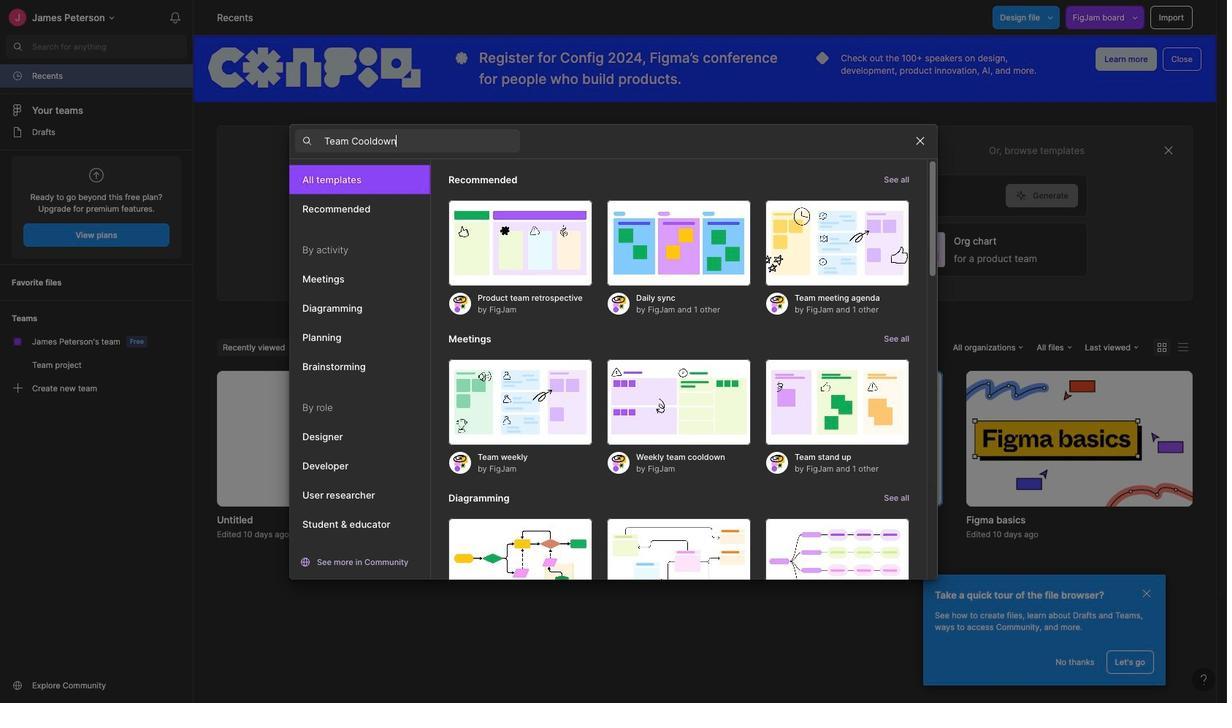 Task type: describe. For each thing, give the bounding box(es) containing it.
community 16 image
[[12, 680, 23, 692]]

bell 32 image
[[164, 6, 187, 29]]

recent 16 image
[[12, 70, 23, 82]]

team weekly image
[[448, 359, 592, 445]]

uml diagram image
[[607, 519, 751, 605]]

weekly team cooldown image
[[607, 359, 751, 445]]

Search for anything text field
[[32, 41, 187, 53]]

search 32 image
[[6, 35, 29, 58]]

Ex: A weekly team meeting, starting with an ice breaker field
[[323, 175, 1006, 216]]

diagram basics image
[[448, 519, 592, 605]]



Task type: vqa. For each thing, say whether or not it's contained in the screenshot.
UML diagram Image
yes



Task type: locate. For each thing, give the bounding box(es) containing it.
mindmap image
[[765, 519, 909, 605]]

team meeting agenda image
[[765, 200, 909, 286]]

dialog
[[289, 123, 938, 634]]

daily sync image
[[607, 200, 751, 286]]

Search templates text field
[[324, 132, 520, 150]]

file thumbnail image
[[467, 371, 693, 507], [717, 371, 943, 507], [966, 371, 1193, 507], [288, 378, 373, 499]]

product team retrospective image
[[448, 200, 592, 286]]

page 16 image
[[12, 126, 23, 138]]

team stand up image
[[765, 359, 909, 445]]



